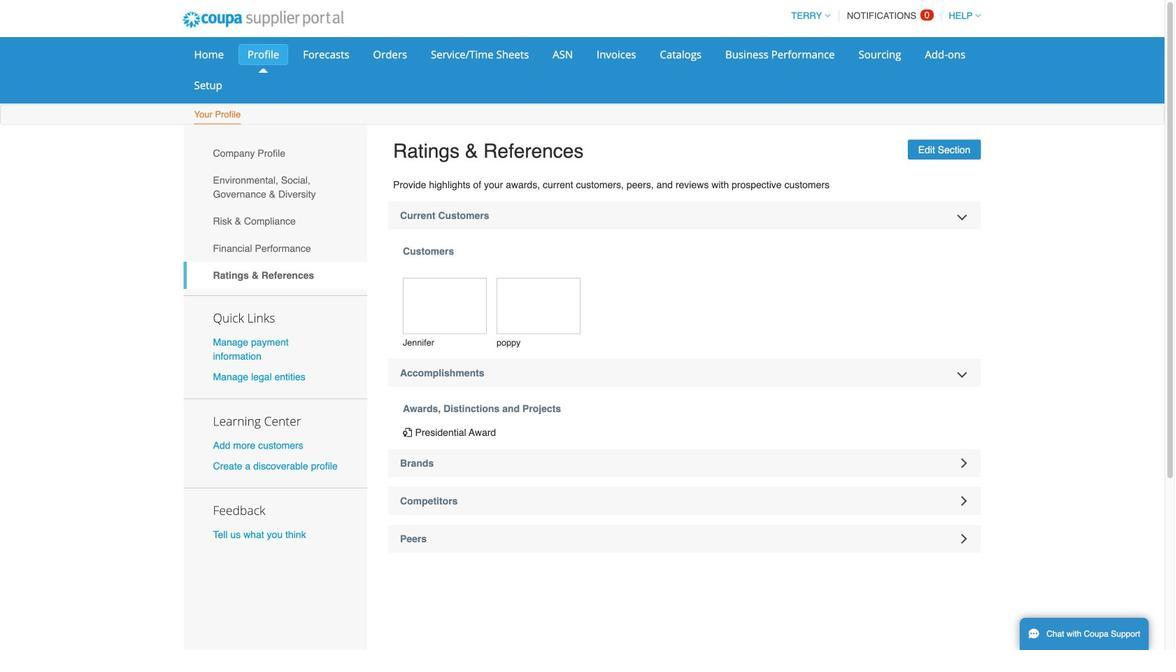 Task type: describe. For each thing, give the bounding box(es) containing it.
5 heading from the top
[[388, 525, 982, 553]]

2 heading from the top
[[388, 359, 982, 387]]

coupa supplier portal image
[[173, 2, 354, 37]]

4 heading from the top
[[388, 487, 982, 515]]

3 heading from the top
[[388, 449, 982, 477]]



Task type: vqa. For each thing, say whether or not it's contained in the screenshot.
heading
yes



Task type: locate. For each thing, give the bounding box(es) containing it.
1 heading from the top
[[388, 202, 982, 230]]

navigation
[[786, 2, 982, 29]]

jennifer image
[[403, 278, 487, 334]]

poppy image
[[497, 278, 581, 334]]

heading
[[388, 202, 982, 230], [388, 359, 982, 387], [388, 449, 982, 477], [388, 487, 982, 515], [388, 525, 982, 553]]



